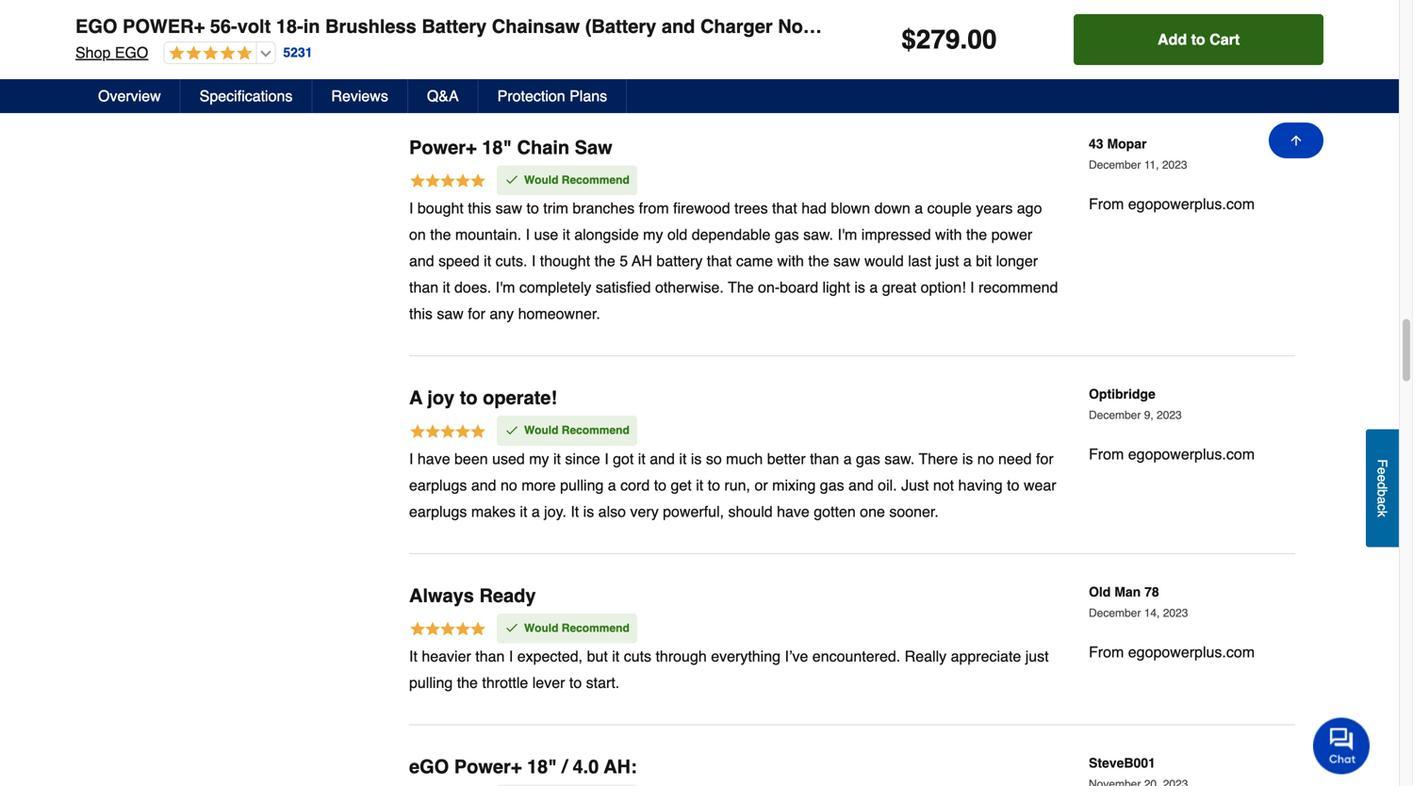 Task type: vqa. For each thing, say whether or not it's contained in the screenshot.
New Deals Every Day During 25 Days of Deals image
no



Task type: describe. For each thing, give the bounding box(es) containing it.
limbs
[[844, 2, 880, 19]]

1 horizontal spatial 18"
[[527, 756, 557, 778]]

battery inside i bought this saw to trim branches from firewood trees that had blown down a couple years ago on the mountain. i use it alongside my old dependable gas saw. i'm impressed with the power and speed it cuts. i thought the 5 ah battery that came with the saw would last just a bit longer than it does. i'm completely satisfied otherwise. the on-board light is a great option! i recommend this saw for any homeowner.
[[657, 252, 703, 270]]

does.
[[454, 279, 491, 296]]

satisfied
[[596, 279, 651, 296]]

a left bit
[[963, 252, 972, 270]]

5 stars image for always
[[409, 620, 487, 641]]

it right got
[[638, 450, 646, 467]]

1 vertical spatial that
[[707, 252, 732, 270]]

is right there
[[962, 450, 973, 467]]

5 stars image for a
[[409, 423, 487, 443]]

it inside the it heavier than i expected, but it cuts  through everything i've encountered. really appreciate just pulling the throttle lever to start.
[[409, 648, 418, 665]]

got
[[613, 450, 634, 467]]

i left got
[[605, 450, 609, 467]]

old
[[667, 226, 688, 243]]

power
[[992, 226, 1033, 243]]

cord
[[621, 476, 650, 494]]

1 e from the top
[[1375, 467, 1390, 475]]

seen.
[[556, 28, 593, 46]]

i used my neighbors ego 16" after the big 1" freeze knock down limbs and trees in texas hill country.  craziest i've seen.  these battery operated saws are so easy and quick to move around… i bought an18"… love rechargeable  electric tools.  no gas needed or cords!
[[409, 2, 1031, 72]]

0 vertical spatial i'm
[[838, 226, 857, 243]]

always
[[409, 585, 474, 607]]

longer
[[996, 252, 1038, 270]]

k
[[1375, 511, 1390, 517]]

it right get
[[696, 476, 704, 494]]

not
[[778, 16, 809, 37]]

0 horizontal spatial in
[[303, 16, 320, 37]]

d
[[1375, 482, 1390, 489]]

the up bit
[[966, 226, 987, 243]]

ah:
[[604, 756, 637, 778]]

love
[[592, 55, 620, 72]]

checkmark image
[[504, 423, 520, 438]]

from egopowerplus.com for operate!
[[1089, 446, 1255, 463]]

f
[[1375, 459, 1390, 467]]

oil.
[[878, 476, 897, 494]]

on
[[409, 226, 426, 243]]

the inside the it heavier than i expected, but it cuts  through everything i've encountered. really appreciate just pulling the throttle lever to start.
[[457, 674, 478, 692]]

around…
[[409, 55, 471, 72]]

sooner.
[[889, 503, 939, 520]]

arrow up image
[[1289, 133, 1304, 148]]

i right option!
[[970, 279, 974, 296]]

and up $
[[884, 2, 909, 19]]

reviews button
[[312, 79, 408, 113]]

1 horizontal spatial have
[[777, 503, 810, 520]]

egopowerplus.com for saw
[[1128, 195, 1255, 213]]

it right use
[[563, 226, 570, 243]]

gas up gotten
[[820, 476, 844, 494]]

43
[[1089, 136, 1104, 151]]

having
[[958, 476, 1003, 494]]

the inside i used my neighbors ego 16" after the big 1" freeze knock down limbs and trees in texas hill country.  craziest i've seen.  these battery operated saws are so easy and quick to move around… i bought an18"… love rechargeable  electric tools.  no gas needed or cords!
[[647, 2, 668, 19]]

to down need
[[1007, 476, 1020, 494]]

3 from from the top
[[1089, 643, 1124, 661]]

power+ 18" chain saw
[[409, 137, 613, 158]]

from egopowerplus.com for saw
[[1089, 195, 1255, 213]]

so inside i used my neighbors ego 16" after the big 1" freeze knock down limbs and trees in texas hill country.  craziest i've seen.  these battery operated saws are so easy and quick to move around… i bought an18"… love rechargeable  electric tools.  no gas needed or cords!
[[822, 28, 838, 46]]

these
[[597, 28, 639, 46]]

2 earplugs from the top
[[409, 503, 467, 520]]

homeowner.
[[518, 305, 600, 323]]

otherwise.
[[655, 279, 724, 296]]

1 vertical spatial saw
[[834, 252, 860, 270]]

from for operate!
[[1089, 446, 1124, 463]]

saws
[[757, 28, 792, 46]]

steveb001
[[1089, 756, 1156, 771]]

is inside i bought this saw to trim branches from firewood trees that had blown down a couple years ago on the mountain. i use it alongside my old dependable gas saw. i'm impressed with the power and speed it cuts. i thought the 5 ah battery that came with the saw would last just a bit longer than it does. i'm completely satisfied otherwise. the on-board light is a great option! i recommend this saw for any homeowner.
[[855, 279, 865, 296]]

run,
[[725, 476, 750, 494]]

great
[[882, 279, 917, 296]]

i up on
[[409, 200, 413, 217]]

chat invite button image
[[1313, 717, 1371, 775]]

been
[[454, 450, 488, 467]]

country.
[[409, 28, 465, 46]]

(battery
[[585, 16, 656, 37]]

2023 inside optibridge december 9, 2023
[[1157, 409, 1182, 422]]

it left cuts.
[[484, 252, 491, 270]]

quick
[[908, 28, 943, 46]]

protection
[[497, 87, 565, 105]]

big
[[672, 2, 693, 19]]

ready
[[479, 585, 536, 607]]

so inside i have been used my it since i got it and it is so much better than a gas saw. there is no need for earplugs and no more pulling a cord to get it to run, or mixing gas and oil. just not having to wear earplugs makes it a joy. it is also very powerful, should have gotten one sooner.
[[706, 450, 722, 467]]

bought inside i bought this saw to trim branches from firewood trees that had blown down a couple years ago on the mountain. i use it alongside my old dependable gas saw. i'm impressed with the power and speed it cuts. i thought the 5 ah battery that came with the saw would last just a bit longer than it does. i'm completely satisfied otherwise. the on-board light is a great option! i recommend this saw for any homeowner.
[[418, 200, 464, 217]]

should
[[728, 503, 773, 520]]

since
[[565, 450, 600, 467]]

are
[[796, 28, 818, 46]]

it right makes at the left of page
[[520, 503, 527, 520]]

specifications
[[200, 87, 293, 105]]

for inside i bought this saw to trim branches from firewood trees that had blown down a couple years ago on the mountain. i use it alongside my old dependable gas saw. i'm impressed with the power and speed it cuts. i thought the 5 ah battery that came with the saw would last just a bit longer than it does. i'm completely satisfied otherwise. the on-board light is a great option! i recommend this saw for any homeowner.
[[468, 305, 485, 323]]

2023 inside 43 mopar december 11, 2023
[[1162, 158, 1188, 172]]

texas
[[967, 2, 1006, 19]]

0 vertical spatial no
[[977, 450, 994, 467]]

0 vertical spatial power+
[[409, 137, 477, 158]]

need
[[998, 450, 1032, 467]]

checkmark image for ready
[[504, 620, 520, 635]]

to inside button
[[1191, 31, 1206, 48]]

add to cart
[[1158, 31, 1240, 48]]

saw. inside i have been used my it since i got it and it is so much better than a gas saw. there is no need for earplugs and no more pulling a cord to get it to run, or mixing gas and oil. just not having to wear earplugs makes it a joy. it is also very powerful, should have gotten one sooner.
[[885, 450, 915, 467]]

to inside the it heavier than i expected, but it cuts  through everything i've encountered. really appreciate just pulling the throttle lever to start.
[[569, 674, 582, 692]]

mopar
[[1107, 136, 1147, 151]]

the right on
[[430, 226, 451, 243]]

just inside the it heavier than i expected, but it cuts  through everything i've encountered. really appreciate just pulling the throttle lever to start.
[[1026, 648, 1049, 665]]

more
[[522, 476, 556, 494]]

and up get
[[650, 450, 675, 467]]

brushless
[[325, 16, 417, 37]]

to left run, at the right bottom of the page
[[708, 476, 720, 494]]

it inside i have been used my it since i got it and it is so much better than a gas saw. there is no need for earplugs and no more pulling a cord to get it to run, or mixing gas and oil. just not having to wear earplugs makes it a joy. it is also very powerful, should have gotten one sooner.
[[571, 503, 579, 520]]

for inside i have been used my it since i got it and it is so much better than a gas saw. there is no need for earplugs and no more pulling a cord to get it to run, or mixing gas and oil. just not having to wear earplugs makes it a joy. it is also very powerful, should have gotten one sooner.
[[1036, 450, 1054, 467]]

easy
[[842, 28, 874, 46]]

0 horizontal spatial this
[[409, 305, 433, 323]]

$ 279 . 00
[[902, 25, 997, 55]]

joy.
[[544, 503, 567, 520]]

my inside i have been used my it since i got it and it is so much better than a gas saw. there is no need for earplugs and no more pulling a cord to get it to run, or mixing gas and oil. just not having to wear earplugs makes it a joy. it is also very powerful, should have gotten one sooner.
[[529, 450, 549, 467]]

there
[[919, 450, 958, 467]]

pulling inside the it heavier than i expected, but it cuts  through everything i've encountered. really appreciate just pulling the throttle lever to start.
[[409, 674, 453, 692]]

it up get
[[679, 450, 687, 467]]

gas up oil.
[[856, 450, 880, 467]]

0 horizontal spatial i'm
[[496, 279, 515, 296]]

encountered.
[[813, 648, 901, 665]]

the up the light
[[808, 252, 829, 270]]

move
[[964, 28, 1001, 46]]

expected,
[[517, 648, 583, 665]]

3 would recommend from the top
[[524, 622, 630, 635]]

no
[[808, 55, 828, 72]]

a left joy.
[[532, 503, 540, 520]]

a joy to operate!
[[409, 387, 557, 409]]

operate!
[[483, 387, 557, 409]]

1 earplugs from the top
[[409, 476, 467, 494]]

3 from egopowerplus.com from the top
[[1089, 643, 1255, 661]]

always ready
[[409, 585, 536, 607]]

volt
[[237, 16, 271, 37]]

shop
[[75, 44, 111, 61]]

dependable
[[692, 226, 771, 243]]

recommend for saw
[[562, 173, 630, 187]]

protection plans button
[[479, 79, 627, 113]]

1 horizontal spatial with
[[935, 226, 962, 243]]

protection plans
[[497, 87, 607, 105]]

a left the cord at the left bottom of page
[[608, 476, 616, 494]]

14,
[[1144, 607, 1160, 620]]

i have been used my it since i got it and it is so much better than a gas saw. there is no need for earplugs and no more pulling a cord to get it to run, or mixing gas and oil. just not having to wear earplugs makes it a joy. it is also very powerful, should have gotten one sooner.
[[409, 450, 1057, 520]]

3 egopowerplus.com from the top
[[1128, 643, 1255, 661]]

11,
[[1144, 158, 1159, 172]]

my inside i used my neighbors ego 16" after the big 1" freeze knock down limbs and trees in texas hill country.  craziest i've seen.  these battery operated saws are so easy and quick to move around… i bought an18"… love rechargeable  electric tools.  no gas needed or cords!
[[454, 2, 475, 19]]

is up get
[[691, 450, 702, 467]]

it inside the it heavier than i expected, but it cuts  through everything i've encountered. really appreciate just pulling the throttle lever to start.
[[612, 648, 620, 665]]

specifications button
[[181, 79, 312, 113]]

5 stars image for power+
[[409, 172, 487, 192]]

cords!
[[932, 55, 974, 72]]

on-
[[758, 279, 780, 296]]

16"
[[587, 2, 609, 19]]

thought
[[540, 252, 590, 270]]

in inside i used my neighbors ego 16" after the big 1" freeze knock down limbs and trees in texas hill country.  craziest i've seen.  these battery operated saws are so easy and quick to move around… i bought an18"… love rechargeable  electric tools.  no gas needed or cords!
[[951, 2, 963, 19]]

speed
[[439, 252, 480, 270]]

branches
[[573, 200, 635, 217]]

years
[[976, 200, 1013, 217]]

december inside 43 mopar december 11, 2023
[[1089, 158, 1141, 172]]

it left does.
[[443, 279, 450, 296]]

makes
[[471, 503, 516, 520]]

is left also
[[583, 503, 594, 520]]

operated
[[694, 28, 753, 46]]

my inside i bought this saw to trim branches from firewood trees that had blown down a couple years ago on the mountain. i use it alongside my old dependable gas saw. i'm impressed with the power and speed it cuts. i thought the 5 ah battery that came with the saw would last just a bit longer than it does. i'm completely satisfied otherwise. the on-board light is a great option! i recommend this saw for any homeowner.
[[643, 226, 663, 243]]

0 horizontal spatial have
[[418, 450, 450, 467]]

than inside the it heavier than i expected, but it cuts  through everything i've encountered. really appreciate just pulling the throttle lever to start.
[[475, 648, 505, 665]]

and left 1"
[[662, 16, 695, 37]]

ego inside i used my neighbors ego 16" after the big 1" freeze knock down limbs and trees in texas hill country.  craziest i've seen.  these battery operated saws are so easy and quick to move around… i bought an18"… love rechargeable  electric tools.  no gas needed or cords!
[[549, 2, 583, 19]]

just inside i bought this saw to trim branches from firewood trees that had blown down a couple years ago on the mountain. i use it alongside my old dependable gas saw. i'm impressed with the power and speed it cuts. i thought the 5 ah battery that came with the saw would last just a bit longer than it does. i'm completely satisfied otherwise. the on-board light is a great option! i recommend this saw for any homeowner.
[[936, 252, 959, 270]]

gas inside i used my neighbors ego 16" after the big 1" freeze knock down limbs and trees in texas hill country.  craziest i've seen.  these battery operated saws are so easy and quick to move around… i bought an18"… love rechargeable  electric tools.  no gas needed or cords!
[[832, 55, 856, 72]]

chain
[[517, 137, 570, 158]]

and up needed
[[878, 28, 903, 46]]

ego up the shop
[[75, 16, 117, 37]]

start.
[[586, 674, 620, 692]]



Task type: locate. For each thing, give the bounding box(es) containing it.
0 vertical spatial so
[[822, 28, 838, 46]]

would up trim
[[524, 173, 559, 187]]

impressed
[[862, 226, 931, 243]]

18-
[[276, 16, 303, 37]]

to right lever
[[569, 674, 582, 692]]

to inside i used my neighbors ego 16" after the big 1" freeze knock down limbs and trees in texas hill country.  craziest i've seen.  these battery operated saws are so easy and quick to move around… i bought an18"… love rechargeable  electric tools.  no gas needed or cords!
[[947, 28, 960, 46]]

my left old
[[643, 226, 663, 243]]

i bought this saw to trim branches from firewood trees that had blown down a couple years ago on the mountain. i use it alongside my old dependable gas saw. i'm impressed with the power and speed it cuts. i thought the 5 ah battery that came with the saw would last just a bit longer than it does. i'm completely satisfied otherwise. the on-board light is a great option! i recommend this saw for any homeowner.
[[409, 200, 1058, 323]]

from
[[1089, 195, 1124, 213], [1089, 446, 1124, 463], [1089, 643, 1124, 661]]

1 vertical spatial 18"
[[527, 756, 557, 778]]

and left oil.
[[849, 476, 874, 494]]

lever
[[532, 674, 565, 692]]

used down checkmark icon
[[492, 450, 525, 467]]

0 horizontal spatial for
[[468, 305, 485, 323]]

c
[[1375, 504, 1390, 511]]

1 vertical spatial egopowerplus.com
[[1128, 446, 1255, 463]]

saw
[[575, 137, 613, 158]]

1 vertical spatial bought
[[418, 200, 464, 217]]

and
[[884, 2, 909, 19], [662, 16, 695, 37], [878, 28, 903, 46], [409, 252, 434, 270], [650, 450, 675, 467], [471, 476, 496, 494], [849, 476, 874, 494]]

2 from egopowerplus.com from the top
[[1089, 446, 1255, 463]]

0 vertical spatial for
[[468, 305, 485, 323]]

2023 right 14,
[[1163, 607, 1188, 620]]

man
[[1115, 584, 1141, 599]]

0 horizontal spatial just
[[936, 252, 959, 270]]

1 vertical spatial 2023
[[1157, 409, 1182, 422]]

1 horizontal spatial than
[[475, 648, 505, 665]]

1 horizontal spatial used
[[492, 450, 525, 467]]

2 horizontal spatial my
[[643, 226, 663, 243]]

the
[[728, 279, 754, 296]]

0 horizontal spatial pulling
[[409, 674, 453, 692]]

1 december from the top
[[1089, 158, 1141, 172]]

1"
[[697, 2, 710, 19]]

no left more
[[501, 476, 517, 494]]

2 vertical spatial 5 stars image
[[409, 620, 487, 641]]

0 horizontal spatial 18"
[[482, 137, 512, 158]]

neighbors
[[479, 2, 545, 19]]

used inside i used my neighbors ego 16" after the big 1" freeze knock down limbs and trees in texas hill country.  craziest i've seen.  these battery operated saws are so easy and quick to move around… i bought an18"… love rechargeable  electric tools.  no gas needed or cords!
[[418, 2, 450, 19]]

0 vertical spatial 18"
[[482, 137, 512, 158]]

0 horizontal spatial than
[[409, 279, 439, 296]]

0 vertical spatial pulling
[[560, 476, 604, 494]]

hill
[[1010, 2, 1031, 19]]

would
[[524, 173, 559, 187], [524, 424, 559, 437], [524, 622, 559, 635]]

1 vertical spatial earplugs
[[409, 503, 467, 520]]

18" left /
[[527, 756, 557, 778]]

really
[[905, 648, 947, 665]]

earplugs down been
[[409, 476, 467, 494]]

bought inside i used my neighbors ego 16" after the big 1" freeze knock down limbs and trees in texas hill country.  craziest i've seen.  these battery operated saws are so easy and quick to move around… i bought an18"… love rechargeable  electric tools.  no gas needed or cords!
[[484, 55, 530, 72]]

1 vertical spatial so
[[706, 450, 722, 467]]

3 recommend from the top
[[562, 622, 630, 635]]

december
[[1089, 158, 1141, 172], [1089, 409, 1141, 422], [1089, 607, 1141, 620]]

0 vertical spatial trees
[[913, 2, 947, 19]]

2023 right the 11,
[[1162, 158, 1188, 172]]

3 december from the top
[[1089, 607, 1141, 620]]

recommend
[[562, 173, 630, 187], [562, 424, 630, 437], [562, 622, 630, 635]]

1 vertical spatial from
[[1089, 446, 1124, 463]]

for up the 'wear'
[[1036, 450, 1054, 467]]

my up country.
[[454, 2, 475, 19]]

1 horizontal spatial just
[[1026, 648, 1049, 665]]

0 vertical spatial than
[[409, 279, 439, 296]]

1 horizontal spatial down
[[875, 200, 911, 217]]

1 vertical spatial have
[[777, 503, 810, 520]]

add to cart button
[[1074, 14, 1324, 65]]

0 vertical spatial 5 stars image
[[409, 172, 487, 192]]

one
[[860, 503, 885, 520]]

gas inside i bought this saw to trim branches from firewood trees that had blown down a couple years ago on the mountain. i use it alongside my old dependable gas saw. i'm impressed with the power and speed it cuts. i thought the 5 ah battery that came with the saw would last just a bit longer than it does. i'm completely satisfied otherwise. the on-board light is a great option! i recommend this saw for any homeowner.
[[775, 226, 799, 243]]

it heavier than i expected, but it cuts  through everything i've encountered. really appreciate just pulling the throttle lever to start.
[[409, 648, 1049, 692]]

trees inside i bought this saw to trim branches from firewood trees that had blown down a couple years ago on the mountain. i use it alongside my old dependable gas saw. i'm impressed with the power and speed it cuts. i thought the 5 ah battery that came with the saw would last just a bit longer than it does. i'm completely satisfied otherwise. the on-board light is a great option! i recommend this saw for any homeowner.
[[735, 200, 768, 217]]

very
[[630, 503, 659, 520]]

i've inside i used my neighbors ego 16" after the big 1" freeze knock down limbs and trees in texas hill country.  craziest i've seen.  these battery operated saws are so easy and quick to move around… i bought an18"… love rechargeable  electric tools.  no gas needed or cords!
[[529, 28, 552, 46]]

1 vertical spatial my
[[643, 226, 663, 243]]

would recommend
[[524, 173, 630, 187], [524, 424, 630, 437], [524, 622, 630, 635]]

0 vertical spatial egopowerplus.com
[[1128, 195, 1255, 213]]

recommend up branches
[[562, 173, 630, 187]]

e up d
[[1375, 467, 1390, 475]]

saw up the light
[[834, 252, 860, 270]]

or down quick
[[915, 55, 928, 72]]

than up throttle
[[475, 648, 505, 665]]

0 vertical spatial earplugs
[[409, 476, 467, 494]]

2 egopowerplus.com from the top
[[1128, 446, 1255, 463]]

is
[[855, 279, 865, 296], [691, 450, 702, 467], [962, 450, 973, 467], [583, 503, 594, 520]]

2 e from the top
[[1375, 475, 1390, 482]]

down inside i bought this saw to trim branches from firewood trees that had blown down a couple years ago on the mountain. i use it alongside my old dependable gas saw. i'm impressed with the power and speed it cuts. i thought the 5 ah battery that came with the saw would last just a bit longer than it does. i'm completely satisfied otherwise. the on-board light is a great option! i recommend this saw for any homeowner.
[[875, 200, 911, 217]]

0 horizontal spatial saw.
[[803, 226, 834, 243]]

from down 'old man 78 december 14, 2023' on the bottom
[[1089, 643, 1124, 661]]

f e e d b a c k button
[[1366, 429, 1399, 547]]

rechargeable
[[624, 55, 712, 72]]

1 vertical spatial 5 stars image
[[409, 423, 487, 443]]

recommend
[[979, 279, 1058, 296]]

2 checkmark image from the top
[[504, 620, 520, 635]]

4.0
[[573, 756, 599, 778]]

18" left chain
[[482, 137, 512, 158]]

i'm up any
[[496, 279, 515, 296]]

2 5 stars image from the top
[[409, 423, 487, 443]]

just
[[936, 252, 959, 270], [1026, 648, 1049, 665]]

optibridge
[[1089, 387, 1156, 402]]

5 stars image
[[409, 172, 487, 192], [409, 423, 487, 443], [409, 620, 487, 641]]

i up country.
[[409, 2, 413, 19]]

a inside the f e e d b a c k button
[[1375, 497, 1390, 504]]

279
[[916, 25, 960, 55]]

or inside i have been used my it since i got it and it is so much better than a gas saw. there is no need for earplugs and no more pulling a cord to get it to run, or mixing gas and oil. just not having to wear earplugs makes it a joy. it is also very powerful, should have gotten one sooner.
[[755, 476, 768, 494]]

i've inside the it heavier than i expected, but it cuts  through everything i've encountered. really appreciate just pulling the throttle lever to start.
[[785, 648, 808, 665]]

1 recommend from the top
[[562, 173, 630, 187]]

last
[[908, 252, 932, 270]]

down
[[804, 2, 840, 19], [875, 200, 911, 217]]

checkmark image down ready
[[504, 620, 520, 635]]

down up impressed
[[875, 200, 911, 217]]

than right "better"
[[810, 450, 839, 467]]

than inside i have been used my it since i got it and it is so much better than a gas saw. there is no need for earplugs and no more pulling a cord to get it to run, or mixing gas and oil. just not having to wear earplugs makes it a joy. it is also very powerful, should have gotten one sooner.
[[810, 450, 839, 467]]

f e e d b a c k
[[1375, 459, 1390, 517]]

gas right no
[[832, 55, 856, 72]]

1 would recommend from the top
[[524, 173, 630, 187]]

2 recommend from the top
[[562, 424, 630, 437]]

down inside i used my neighbors ego 16" after the big 1" freeze knock down limbs and trees in texas hill country.  craziest i've seen.  these battery operated saws are so easy and quick to move around… i bought an18"… love rechargeable  electric tools.  no gas needed or cords!
[[804, 2, 840, 19]]

ah
[[632, 252, 652, 270]]

december down mopar
[[1089, 158, 1141, 172]]

heavier
[[422, 648, 471, 665]]

2 vertical spatial saw
[[437, 305, 464, 323]]

tools.
[[768, 55, 804, 72]]

get
[[671, 476, 692, 494]]

to right joy
[[460, 387, 478, 409]]

0 vertical spatial down
[[804, 2, 840, 19]]

saw. up oil.
[[885, 450, 915, 467]]

couple
[[927, 200, 972, 217]]

from for saw
[[1089, 195, 1124, 213]]

5 stars image up been
[[409, 423, 487, 443]]

i left been
[[409, 450, 413, 467]]

would for saw
[[524, 173, 559, 187]]

0 vertical spatial with
[[935, 226, 962, 243]]

ego right the shop
[[115, 44, 148, 61]]

it right but
[[612, 648, 620, 665]]

to left get
[[654, 476, 667, 494]]

egopowerplus.com
[[1128, 195, 1255, 213], [1128, 446, 1255, 463], [1128, 643, 1255, 661]]

a left couple
[[915, 200, 923, 217]]

would right checkmark icon
[[524, 424, 559, 437]]

i down craziest
[[475, 55, 480, 72]]

trees
[[913, 2, 947, 19], [735, 200, 768, 217]]

0 vertical spatial saw
[[496, 200, 522, 217]]

3 would from the top
[[524, 622, 559, 635]]

a left great
[[870, 279, 878, 296]]

completely
[[519, 279, 592, 296]]

1 vertical spatial i'm
[[496, 279, 515, 296]]

1 from from the top
[[1089, 195, 1124, 213]]

0 horizontal spatial bought
[[418, 200, 464, 217]]

than inside i bought this saw to trim branches from firewood trees that had blown down a couple years ago on the mountain. i use it alongside my old dependable gas saw. i'm impressed with the power and speed it cuts. i thought the 5 ah battery that came with the saw would last just a bit longer than it does. i'm completely satisfied otherwise. the on-board light is a great option! i recommend this saw for any homeowner.
[[409, 279, 439, 296]]

alongside
[[574, 226, 639, 243]]

with down couple
[[935, 226, 962, 243]]

reviews
[[331, 87, 388, 105]]

checkmark image for 18"
[[504, 172, 520, 187]]

to left trim
[[527, 200, 539, 217]]

0 vertical spatial from egopowerplus.com
[[1089, 195, 1255, 213]]

0 horizontal spatial so
[[706, 450, 722, 467]]

the left 5
[[595, 252, 616, 270]]

use
[[534, 226, 558, 243]]

1 vertical spatial december
[[1089, 409, 1141, 422]]

egopowerplus.com for operate!
[[1128, 446, 1255, 463]]

2 vertical spatial would recommend
[[524, 622, 630, 635]]

5 stars image up heavier
[[409, 620, 487, 641]]

i've
[[529, 28, 552, 46], [785, 648, 808, 665]]

q&a button
[[408, 79, 479, 113]]

than down speed
[[409, 279, 439, 296]]

used inside i have been used my it since i got it and it is so much better than a gas saw. there is no need for earplugs and no more pulling a cord to get it to run, or mixing gas and oil. just not having to wear earplugs makes it a joy. it is also very powerful, should have gotten one sooner.
[[492, 450, 525, 467]]

2 vertical spatial recommend
[[562, 622, 630, 635]]

1 vertical spatial down
[[875, 200, 911, 217]]

0 horizontal spatial trees
[[735, 200, 768, 217]]

0 vertical spatial december
[[1089, 158, 1141, 172]]

2 december from the top
[[1089, 409, 1141, 422]]

1 horizontal spatial in
[[951, 2, 963, 19]]

1 vertical spatial trees
[[735, 200, 768, 217]]

1 horizontal spatial for
[[1036, 450, 1054, 467]]

would recommend up but
[[524, 622, 630, 635]]

just up option!
[[936, 252, 959, 270]]

came
[[736, 252, 773, 270]]

0 horizontal spatial used
[[418, 2, 450, 19]]

an18"…
[[534, 55, 588, 72]]

1 5 stars image from the top
[[409, 172, 487, 192]]

a
[[915, 200, 923, 217], [963, 252, 972, 270], [870, 279, 878, 296], [844, 450, 852, 467], [608, 476, 616, 494], [1375, 497, 1390, 504], [532, 503, 540, 520]]

0 horizontal spatial my
[[454, 2, 475, 19]]

1 horizontal spatial pulling
[[560, 476, 604, 494]]

1 vertical spatial would recommend
[[524, 424, 630, 437]]

trim
[[543, 200, 568, 217]]

1 horizontal spatial no
[[977, 450, 994, 467]]

2 from from the top
[[1089, 446, 1124, 463]]

december down man
[[1089, 607, 1141, 620]]

1 vertical spatial would
[[524, 424, 559, 437]]

1 horizontal spatial i'm
[[838, 226, 857, 243]]

0 horizontal spatial saw
[[437, 305, 464, 323]]

power+ down q&a button
[[409, 137, 477, 158]]

1 vertical spatial than
[[810, 450, 839, 467]]

from egopowerplus.com
[[1089, 195, 1255, 213], [1089, 446, 1255, 463], [1089, 643, 1255, 661]]

2 vertical spatial from egopowerplus.com
[[1089, 643, 1255, 661]]

0 horizontal spatial or
[[755, 476, 768, 494]]

for left any
[[468, 305, 485, 323]]

2 vertical spatial from
[[1089, 643, 1124, 661]]

light
[[823, 279, 850, 296]]

would recommend up trim
[[524, 173, 630, 187]]

2 would recommend from the top
[[524, 424, 630, 437]]

not
[[933, 476, 954, 494]]

0 horizontal spatial i've
[[529, 28, 552, 46]]

a up gotten
[[844, 450, 852, 467]]

it
[[563, 226, 570, 243], [484, 252, 491, 270], [443, 279, 450, 296], [553, 450, 561, 467], [638, 450, 646, 467], [679, 450, 687, 467], [696, 476, 704, 494], [520, 503, 527, 520], [612, 648, 620, 665]]

1 checkmark image from the top
[[504, 172, 520, 187]]

0 vertical spatial bought
[[484, 55, 530, 72]]

00
[[968, 25, 997, 55]]

this
[[468, 200, 491, 217], [409, 305, 433, 323]]

this up mountain.
[[468, 200, 491, 217]]

5 stars image up on
[[409, 172, 487, 192]]

firewood
[[673, 200, 730, 217]]

would recommend for operate!
[[524, 424, 630, 437]]

just
[[901, 476, 929, 494]]

mixing
[[772, 476, 816, 494]]

no up the having
[[977, 450, 994, 467]]

1 horizontal spatial that
[[772, 200, 797, 217]]

had
[[802, 200, 827, 217]]

2 vertical spatial egopowerplus.com
[[1128, 643, 1255, 661]]

1 vertical spatial this
[[409, 305, 433, 323]]

gas up board in the top right of the page
[[775, 226, 799, 243]]

is right the light
[[855, 279, 865, 296]]

2 vertical spatial 2023
[[1163, 607, 1188, 620]]

9,
[[1144, 409, 1154, 422]]

1 horizontal spatial i've
[[785, 648, 808, 665]]

would recommend for saw
[[524, 173, 630, 187]]

1 egopowerplus.com from the top
[[1128, 195, 1255, 213]]

1 vertical spatial power+
[[454, 756, 522, 778]]

recommend for operate!
[[562, 424, 630, 437]]

0 vertical spatial recommend
[[562, 173, 630, 187]]

much
[[726, 450, 763, 467]]

2 vertical spatial december
[[1089, 607, 1141, 620]]

saw. down "had"
[[803, 226, 834, 243]]

i
[[409, 2, 413, 19], [475, 55, 480, 72], [409, 200, 413, 217], [526, 226, 530, 243], [532, 252, 536, 270], [970, 279, 974, 296], [409, 450, 413, 467], [605, 450, 609, 467], [509, 648, 513, 665]]

also
[[598, 503, 626, 520]]

2023 inside 'old man 78 december 14, 2023'
[[1163, 607, 1188, 620]]

1 vertical spatial pulling
[[409, 674, 453, 692]]

.
[[960, 25, 968, 55]]

0 horizontal spatial no
[[501, 476, 517, 494]]

electric
[[716, 55, 764, 72]]

3 5 stars image from the top
[[409, 620, 487, 641]]

board
[[780, 279, 818, 296]]

to right add
[[1191, 31, 1206, 48]]

56-
[[210, 16, 237, 37]]

i left use
[[526, 226, 530, 243]]

to left .
[[947, 28, 960, 46]]

1 vertical spatial battery
[[657, 252, 703, 270]]

december inside optibridge december 9, 2023
[[1089, 409, 1141, 422]]

e up b at the right of page
[[1375, 475, 1390, 482]]

bought up on
[[418, 200, 464, 217]]

my
[[454, 2, 475, 19], [643, 226, 663, 243], [529, 450, 549, 467]]

i right cuts.
[[532, 252, 536, 270]]

1 from egopowerplus.com from the top
[[1089, 195, 1255, 213]]

power+
[[409, 137, 477, 158], [454, 756, 522, 778]]

just right "appreciate"
[[1026, 648, 1049, 665]]

and up makes at the left of page
[[471, 476, 496, 494]]

from egopowerplus.com down the 11,
[[1089, 195, 1255, 213]]

ego power+ 56-volt 18-in brushless battery chainsaw (battery and charger not included)
[[75, 16, 898, 37]]

in left texas at the right top of page
[[951, 2, 963, 19]]

1 vertical spatial no
[[501, 476, 517, 494]]

1 horizontal spatial or
[[915, 55, 928, 72]]

it left heavier
[[409, 648, 418, 665]]

to inside i bought this saw to trim branches from firewood trees that had blown down a couple years ago on the mountain. i use it alongside my old dependable gas saw. i'm impressed with the power and speed it cuts. i thought the 5 ah battery that came with the saw would last just a bit longer than it does. i'm completely satisfied otherwise. the on-board light is a great option! i recommend this saw for any homeowner.
[[527, 200, 539, 217]]

egopowerplus.com down the 11,
[[1128, 195, 1255, 213]]

0 vertical spatial it
[[571, 503, 579, 520]]

powerful,
[[663, 503, 724, 520]]

have left been
[[418, 450, 450, 467]]

2 horizontal spatial than
[[810, 450, 839, 467]]

0 vertical spatial would
[[524, 173, 559, 187]]

this down on
[[409, 305, 433, 323]]

pulling inside i have been used my it since i got it and it is so much better than a gas saw. there is no need for earplugs and no more pulling a cord to get it to run, or mixing gas and oil. just not having to wear earplugs makes it a joy. it is also very powerful, should have gotten one sooner.
[[560, 476, 604, 494]]

trees inside i used my neighbors ego 16" after the big 1" freeze knock down limbs and trees in texas hill country.  craziest i've seen.  these battery operated saws are so easy and quick to move around… i bought an18"… love rechargeable  electric tools.  no gas needed or cords!
[[913, 2, 947, 19]]

from down 43 mopar december 11, 2023
[[1089, 195, 1124, 213]]

down up are
[[804, 2, 840, 19]]

egopowerplus.com down 9,
[[1128, 446, 1255, 463]]

that
[[772, 200, 797, 217], [707, 252, 732, 270]]

december down optibridge
[[1089, 409, 1141, 422]]

1 vertical spatial from egopowerplus.com
[[1089, 446, 1255, 463]]

after
[[613, 2, 643, 19]]

or inside i used my neighbors ego 16" after the big 1" freeze knock down limbs and trees in texas hill country.  craziest i've seen.  these battery operated saws are so easy and quick to move around… i bought an18"… love rechargeable  electric tools.  no gas needed or cords!
[[915, 55, 928, 72]]

2 would from the top
[[524, 424, 559, 437]]

1 horizontal spatial it
[[571, 503, 579, 520]]

my up more
[[529, 450, 549, 467]]

0 vertical spatial would recommend
[[524, 173, 630, 187]]

battery inside i used my neighbors ego 16" after the big 1" freeze knock down limbs and trees in texas hill country.  craziest i've seen.  these battery operated saws are so easy and quick to move around… i bought an18"… love rechargeable  electric tools.  no gas needed or cords!
[[643, 28, 690, 46]]

it
[[571, 503, 579, 520], [409, 648, 418, 665]]

0 vertical spatial or
[[915, 55, 928, 72]]

saw. inside i bought this saw to trim branches from firewood trees that had blown down a couple years ago on the mountain. i use it alongside my old dependable gas saw. i'm impressed with the power and speed it cuts. i thought the 5 ah battery that came with the saw would last just a bit longer than it does. i'm completely satisfied otherwise. the on-board light is a great option! i recommend this saw for any homeowner.
[[803, 226, 834, 243]]

1 would from the top
[[524, 173, 559, 187]]

used up country.
[[418, 2, 450, 19]]

everything
[[711, 648, 781, 665]]

i've right "everything"
[[785, 648, 808, 665]]

0 horizontal spatial with
[[777, 252, 804, 270]]

0 vertical spatial saw.
[[803, 226, 834, 243]]

december inside 'old man 78 december 14, 2023'
[[1089, 607, 1141, 620]]

would for operate!
[[524, 424, 559, 437]]

1 horizontal spatial this
[[468, 200, 491, 217]]

a up k
[[1375, 497, 1390, 504]]

pulling down the since
[[560, 476, 604, 494]]

i inside the it heavier than i expected, but it cuts  through everything i've encountered. really appreciate just pulling the throttle lever to start.
[[509, 648, 513, 665]]

4.7 stars image
[[164, 45, 252, 63]]

chainsaw
[[492, 16, 580, 37]]

it right joy.
[[571, 503, 579, 520]]

5231
[[283, 45, 313, 60]]

2 vertical spatial than
[[475, 648, 505, 665]]

1 horizontal spatial bought
[[484, 55, 530, 72]]

checkmark image
[[504, 172, 520, 187], [504, 620, 520, 635]]

0 vertical spatial battery
[[643, 28, 690, 46]]

saw up mountain.
[[496, 200, 522, 217]]

that left "had"
[[772, 200, 797, 217]]

1 vertical spatial or
[[755, 476, 768, 494]]

18"
[[482, 137, 512, 158], [527, 756, 557, 778]]

trees up quick
[[913, 2, 947, 19]]

1 vertical spatial recommend
[[562, 424, 630, 437]]

battery up rechargeable
[[643, 28, 690, 46]]

battery down old
[[657, 252, 703, 270]]

0 vertical spatial just
[[936, 252, 959, 270]]

it left the since
[[553, 450, 561, 467]]

included)
[[815, 16, 898, 37]]

0 vertical spatial have
[[418, 450, 450, 467]]

i up throttle
[[509, 648, 513, 665]]

throttle
[[482, 674, 528, 692]]

0 vertical spatial this
[[468, 200, 491, 217]]

2 vertical spatial would
[[524, 622, 559, 635]]

bit
[[976, 252, 992, 270]]

and down on
[[409, 252, 434, 270]]

overview button
[[79, 79, 181, 113]]

egopowerplus.com down 14,
[[1128, 643, 1255, 661]]

checkmark image down power+ 18" chain saw
[[504, 172, 520, 187]]

so right are
[[822, 28, 838, 46]]

with
[[935, 226, 962, 243], [777, 252, 804, 270]]

and inside i bought this saw to trim branches from firewood trees that had blown down a couple years ago on the mountain. i use it alongside my old dependable gas saw. i'm impressed with the power and speed it cuts. i thought the 5 ah battery that came with the saw would last just a bit longer than it does. i'm completely satisfied otherwise. the on-board light is a great option! i recommend this saw for any homeowner.
[[409, 252, 434, 270]]



